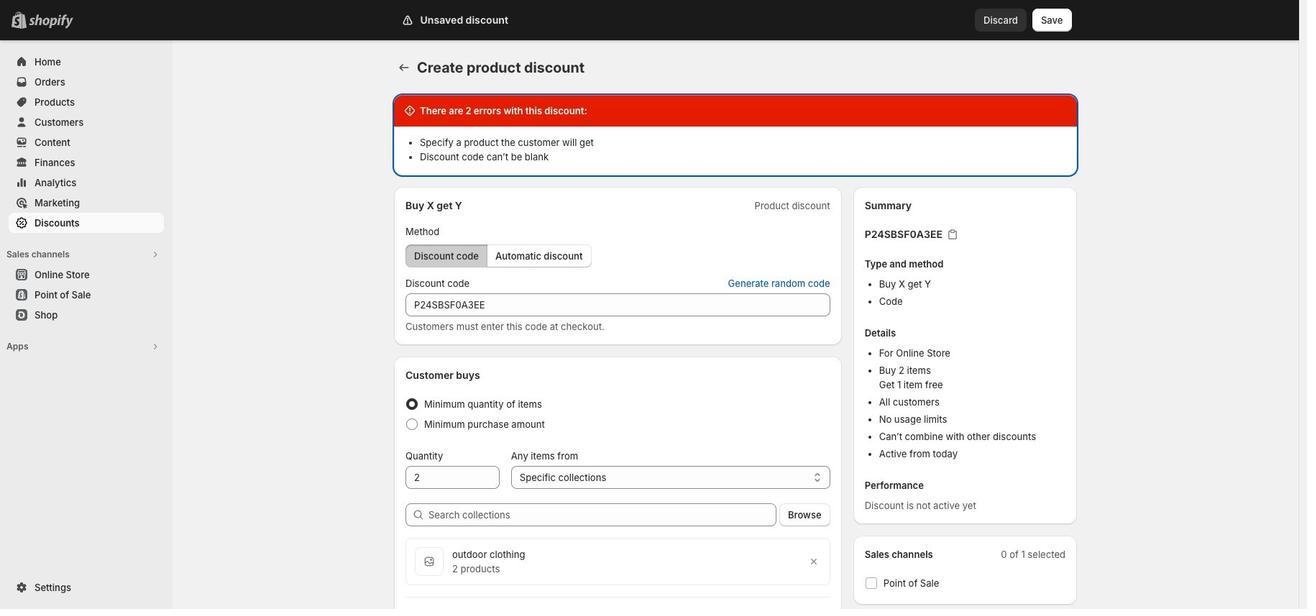 Task type: vqa. For each thing, say whether or not it's contained in the screenshot.
Advanced's CURRENCY
no



Task type: describe. For each thing, give the bounding box(es) containing it.
shopify image
[[29, 14, 73, 29]]



Task type: locate. For each thing, give the bounding box(es) containing it.
Search collections text field
[[429, 503, 777, 526]]

None text field
[[406, 466, 500, 489]]

None text field
[[406, 293, 830, 316]]



